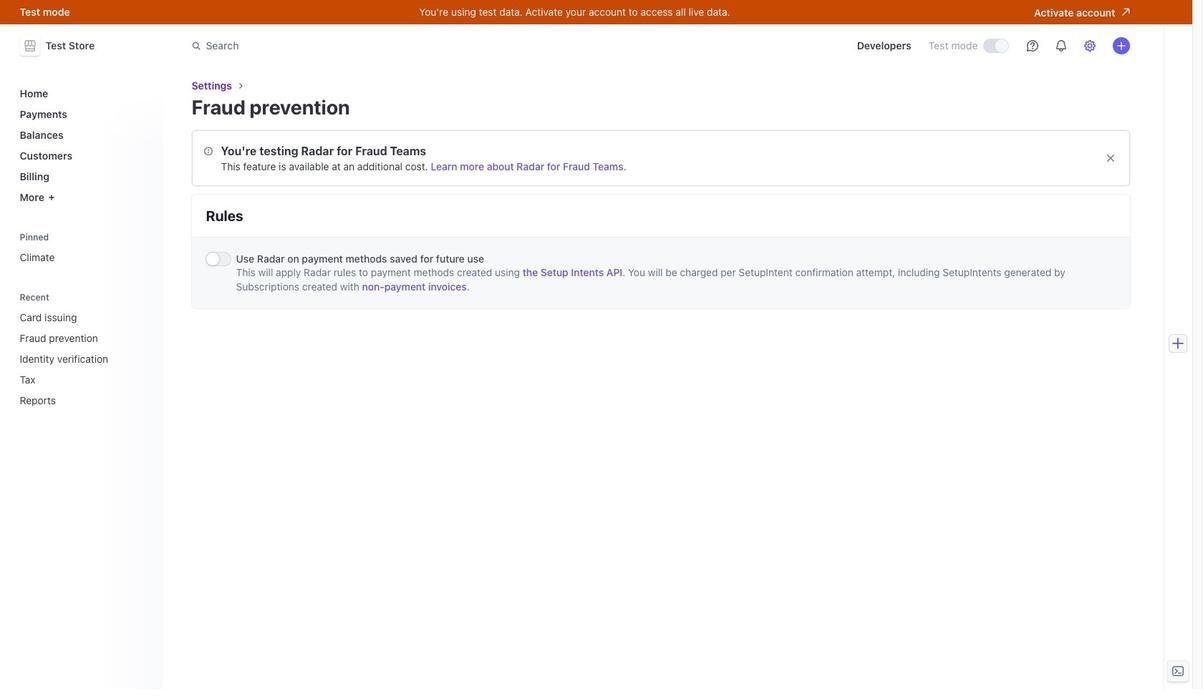 Task type: describe. For each thing, give the bounding box(es) containing it.
help image
[[1027, 40, 1038, 52]]

pinned element
[[14, 227, 154, 269]]

2 recent element from the top
[[14, 306, 154, 413]]

close image
[[1106, 154, 1115, 163]]

notifications image
[[1055, 40, 1067, 52]]

edit pins image
[[140, 233, 149, 242]]

Search text field
[[183, 33, 587, 59]]



Task type: vqa. For each thing, say whether or not it's contained in the screenshot.
alert dialog
no



Task type: locate. For each thing, give the bounding box(es) containing it.
clear history image
[[140, 293, 149, 302]]

Test mode checkbox
[[984, 39, 1008, 52]]

core navigation links element
[[14, 82, 154, 209]]

recent element
[[14, 288, 154, 413], [14, 306, 154, 413]]

settings image
[[1084, 40, 1096, 52]]

None search field
[[183, 33, 587, 59]]

1 recent element from the top
[[14, 288, 154, 413]]



